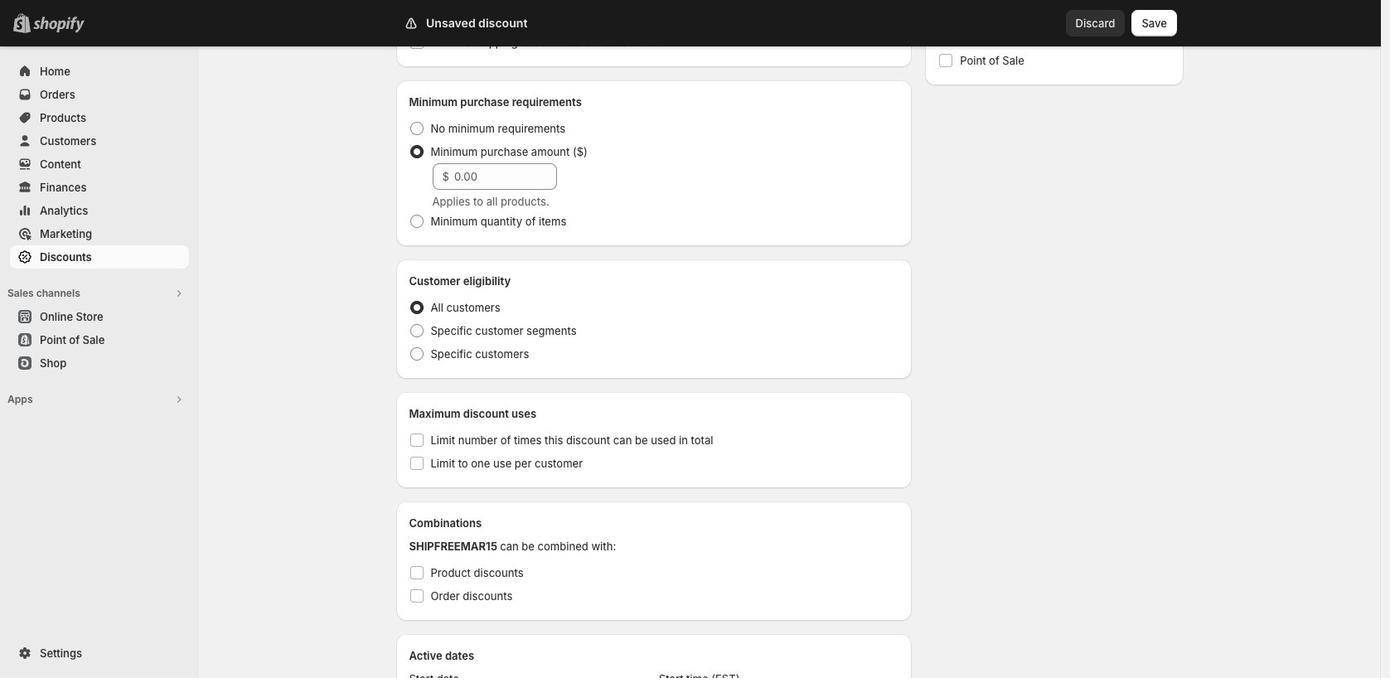 Task type: locate. For each thing, give the bounding box(es) containing it.
shopify image
[[33, 17, 85, 33]]



Task type: describe. For each thing, give the bounding box(es) containing it.
0.00 text field
[[454, 163, 557, 190]]



Task type: vqa. For each thing, say whether or not it's contained in the screenshot.
Search countries Text Box
no



